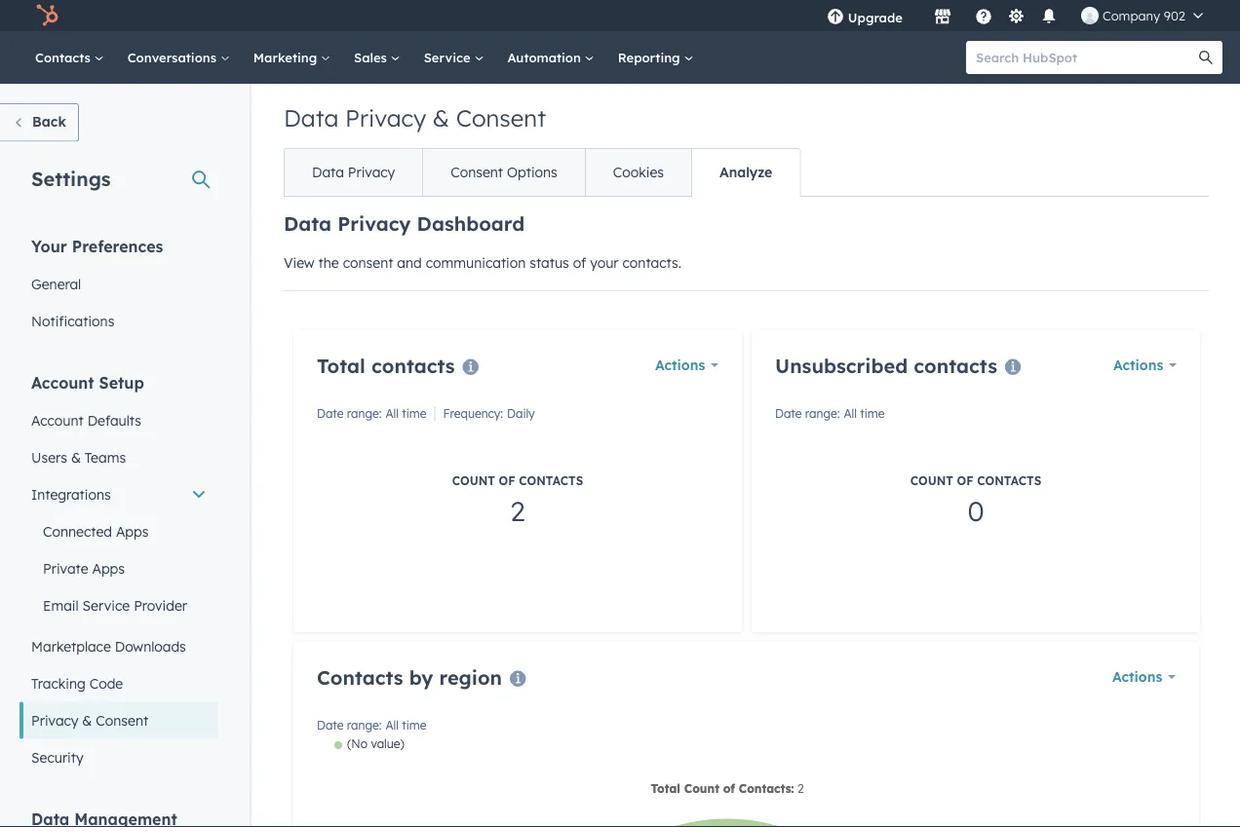 Task type: vqa. For each thing, say whether or not it's contained in the screenshot.
code
yes



Task type: describe. For each thing, give the bounding box(es) containing it.
contacts for 0
[[914, 354, 997, 378]]

date range: all time down contacts by region
[[317, 719, 427, 733]]

users & teams link
[[19, 439, 218, 476]]

contacts inside count of contacts 0
[[977, 474, 1041, 488]]

back
[[32, 113, 66, 130]]

company 902 button
[[1069, 0, 1215, 31]]

date for 0
[[775, 407, 802, 421]]

count for 0
[[910, 474, 953, 488]]

tracking code link
[[19, 665, 218, 702]]

general
[[31, 275, 81, 292]]

hubspot link
[[23, 4, 73, 27]]

help button
[[967, 0, 1000, 31]]

communication
[[426, 254, 526, 272]]

account defaults
[[31, 412, 141, 429]]

cookies
[[613, 164, 664, 181]]

frequency: daily
[[443, 407, 535, 421]]

Search HubSpot search field
[[966, 41, 1205, 74]]

privacy for data privacy
[[348, 164, 395, 181]]

preferences
[[72, 236, 163, 256]]

email service provider
[[43, 597, 187, 614]]

cookies link
[[585, 149, 691, 196]]

company
[[1103, 7, 1160, 23]]

connected apps
[[43, 523, 149, 540]]

marketplace downloads
[[31, 638, 186, 655]]

search image
[[1199, 51, 1213, 64]]

sales link
[[342, 31, 412, 84]]

conversations
[[127, 49, 220, 65]]

upgrade image
[[827, 9, 844, 26]]

view the consent and communication status of your contacts.
[[284, 254, 681, 272]]

interactive chart image
[[317, 737, 1176, 828]]

tracking code
[[31, 675, 123, 692]]

email service provider link
[[19, 587, 218, 624]]

contacts down the hubspot link
[[35, 49, 94, 65]]

code
[[89, 675, 123, 692]]

setup
[[99, 373, 144, 392]]

unsubscribed contacts
[[775, 354, 997, 378]]

notifications button
[[1032, 0, 1065, 31]]

all for daily
[[386, 407, 399, 421]]

range: for 0
[[805, 407, 840, 421]]

integrations button
[[19, 476, 218, 513]]

private apps link
[[19, 550, 218, 587]]

0 vertical spatial consent
[[456, 103, 546, 133]]

upgrade
[[848, 9, 903, 25]]

provider
[[134, 597, 187, 614]]

contacts left "by"
[[317, 666, 403, 690]]

data privacy link
[[285, 149, 422, 196]]

conversations link
[[116, 31, 242, 84]]

all down contacts by region
[[386, 719, 399, 733]]

consent inside the 'consent options' 'link'
[[451, 164, 503, 181]]

connected
[[43, 523, 112, 540]]

marketing
[[253, 49, 321, 65]]

data for data privacy
[[312, 164, 344, 181]]

unsubscribed
[[775, 354, 908, 378]]

contacts for 2
[[371, 354, 455, 378]]

apps for private apps
[[92, 560, 125, 577]]

daily
[[507, 407, 535, 421]]

data privacy dashboard
[[284, 212, 525, 236]]

analyze
[[719, 164, 772, 181]]

by
[[409, 666, 433, 690]]

data privacy
[[312, 164, 395, 181]]

help image
[[975, 9, 992, 26]]

902
[[1164, 7, 1186, 23]]

integrations
[[31, 486, 111, 503]]

your preferences element
[[19, 235, 218, 340]]

service inside 'link'
[[82, 597, 130, 614]]

time down contacts by region
[[402, 719, 427, 733]]

the
[[318, 254, 339, 272]]

0 vertical spatial &
[[433, 103, 449, 133]]

users & teams
[[31, 449, 126, 466]]

contacts by region
[[317, 666, 502, 690]]

company 902
[[1103, 7, 1186, 23]]

2
[[510, 494, 525, 528]]

and
[[397, 254, 422, 272]]

marketplaces button
[[922, 0, 963, 31]]

of for 0
[[957, 474, 974, 488]]

date down contacts by region
[[317, 719, 344, 733]]

consent options
[[451, 164, 557, 181]]

marketplace
[[31, 638, 111, 655]]

total
[[317, 354, 365, 378]]

contacts link
[[23, 31, 116, 84]]

security
[[31, 749, 83, 766]]

settings
[[31, 166, 111, 191]]

actions for 0
[[1113, 357, 1163, 374]]

settings image
[[1007, 8, 1025, 26]]

account setup element
[[19, 372, 218, 777]]

marketplace downloads link
[[19, 628, 218, 665]]

consent
[[343, 254, 393, 272]]

0 vertical spatial service
[[424, 49, 474, 65]]

private apps
[[43, 560, 125, 577]]

privacy & consent link
[[19, 702, 218, 739]]



Task type: locate. For each thing, give the bounding box(es) containing it.
date down unsubscribed
[[775, 407, 802, 421]]

2 contacts from the left
[[914, 354, 997, 378]]

notifications
[[31, 312, 114, 330]]

range: for daily
[[347, 407, 382, 421]]

1 horizontal spatial &
[[82, 712, 92, 729]]

count for 2
[[452, 474, 495, 488]]

apps down integrations button
[[116, 523, 149, 540]]

0 horizontal spatial count
[[452, 474, 495, 488]]

navigation
[[284, 148, 801, 197]]

of inside count of contacts 2
[[499, 474, 515, 488]]

data up the
[[312, 164, 344, 181]]

1 horizontal spatial contacts
[[914, 354, 997, 378]]

analyze link
[[691, 149, 800, 196]]

0 horizontal spatial &
[[71, 449, 81, 466]]

& down service link
[[433, 103, 449, 133]]

your preferences
[[31, 236, 163, 256]]

your
[[590, 254, 619, 272]]

hubspot image
[[35, 4, 58, 27]]

0
[[968, 494, 984, 528]]

consent up dashboard
[[451, 164, 503, 181]]

account defaults link
[[19, 402, 218, 439]]

1 contacts from the left
[[371, 354, 455, 378]]

all down unsubscribed
[[844, 407, 857, 421]]

of left your
[[573, 254, 586, 272]]

actions button
[[655, 352, 719, 379], [1113, 352, 1177, 379], [1112, 664, 1176, 691]]

1 vertical spatial data
[[312, 164, 344, 181]]

privacy up consent
[[338, 212, 411, 236]]

0 horizontal spatial of
[[499, 474, 515, 488]]

account up users
[[31, 412, 84, 429]]

date for daily
[[317, 407, 344, 421]]

1 vertical spatial apps
[[92, 560, 125, 577]]

time for 0
[[860, 407, 885, 421]]

account setup
[[31, 373, 144, 392]]

account for account setup
[[31, 373, 94, 392]]

privacy
[[345, 103, 426, 133], [348, 164, 395, 181], [338, 212, 411, 236], [31, 712, 78, 729]]

0 vertical spatial apps
[[116, 523, 149, 540]]

of inside count of contacts 0
[[957, 474, 974, 488]]

actions button for 2
[[655, 352, 719, 379]]

actions button for 0
[[1113, 352, 1177, 379]]

range: down unsubscribed
[[805, 407, 840, 421]]

service up data privacy & consent
[[424, 49, 474, 65]]

1 horizontal spatial of
[[573, 254, 586, 272]]

&
[[433, 103, 449, 133], [71, 449, 81, 466], [82, 712, 92, 729]]

2 horizontal spatial of
[[957, 474, 974, 488]]

1 count from the left
[[452, 474, 495, 488]]

teams
[[85, 449, 126, 466]]

total contacts
[[317, 354, 455, 378]]

contacts up 0
[[977, 474, 1041, 488]]

range: down total contacts
[[347, 407, 382, 421]]

0 vertical spatial account
[[31, 373, 94, 392]]

security link
[[19, 739, 218, 777]]

privacy inside navigation
[[348, 164, 395, 181]]

2 account from the top
[[31, 412, 84, 429]]

general link
[[19, 266, 218, 303]]

data down marketing "link"
[[284, 103, 339, 133]]

contacts up 2
[[519, 474, 583, 488]]

data for data privacy & consent
[[284, 103, 339, 133]]

region
[[439, 666, 502, 690]]

1 vertical spatial &
[[71, 449, 81, 466]]

private
[[43, 560, 88, 577]]

2 vertical spatial consent
[[96, 712, 148, 729]]

consent options link
[[422, 149, 585, 196]]

data up view
[[284, 212, 332, 236]]

1 account from the top
[[31, 373, 94, 392]]

date range: all time down total contacts
[[317, 407, 427, 421]]

view
[[284, 254, 315, 272]]

2 horizontal spatial &
[[433, 103, 449, 133]]

count of contacts 2
[[452, 474, 583, 528]]

privacy up security
[[31, 712, 78, 729]]

2 count from the left
[[910, 474, 953, 488]]

automation
[[507, 49, 585, 65]]

defaults
[[87, 412, 141, 429]]

apps up 'email service provider'
[[92, 560, 125, 577]]

consent inside privacy & consent link
[[96, 712, 148, 729]]

privacy for data privacy dashboard
[[338, 212, 411, 236]]

all
[[386, 407, 399, 421], [844, 407, 857, 421], [386, 719, 399, 733]]

frequency:
[[443, 407, 503, 421]]

time down unsubscribed contacts
[[860, 407, 885, 421]]

email
[[43, 597, 79, 614]]

search button
[[1189, 41, 1223, 74]]

date
[[317, 407, 344, 421], [775, 407, 802, 421], [317, 719, 344, 733]]

1 vertical spatial account
[[31, 412, 84, 429]]

apps for connected apps
[[116, 523, 149, 540]]

settings link
[[1004, 5, 1028, 26]]

connected apps link
[[19, 513, 218, 550]]

consent down tracking code link
[[96, 712, 148, 729]]

sales
[[354, 49, 391, 65]]

& for teams
[[71, 449, 81, 466]]

consent
[[456, 103, 546, 133], [451, 164, 503, 181], [96, 712, 148, 729]]

reporting
[[618, 49, 684, 65]]

actions for 2
[[655, 357, 705, 374]]

time down total contacts
[[402, 407, 427, 421]]

privacy & consent
[[31, 712, 148, 729]]

date range: all time for 0
[[775, 407, 885, 421]]

marketing link
[[242, 31, 342, 84]]

tracking
[[31, 675, 86, 692]]

count inside count of contacts 0
[[910, 474, 953, 488]]

account up account defaults
[[31, 373, 94, 392]]

reporting link
[[606, 31, 705, 84]]

automation link
[[496, 31, 606, 84]]

date range: all time for daily
[[317, 407, 427, 421]]

menu
[[813, 0, 1217, 31]]

apps inside 'link'
[[92, 560, 125, 577]]

menu containing company 902
[[813, 0, 1217, 31]]

0 horizontal spatial service
[[82, 597, 130, 614]]

1 vertical spatial service
[[82, 597, 130, 614]]

privacy for data privacy & consent
[[345, 103, 426, 133]]

back link
[[0, 103, 79, 142]]

1 vertical spatial consent
[[451, 164, 503, 181]]

all down total contacts
[[386, 407, 399, 421]]

& for consent
[[82, 712, 92, 729]]

your
[[31, 236, 67, 256]]

consent up consent options
[[456, 103, 546, 133]]

users
[[31, 449, 67, 466]]

& right users
[[71, 449, 81, 466]]

privacy inside account setup element
[[31, 712, 78, 729]]

notifications image
[[1040, 9, 1058, 26]]

2 vertical spatial &
[[82, 712, 92, 729]]

range: down contacts by region
[[347, 719, 382, 733]]

data
[[284, 103, 339, 133], [312, 164, 344, 181], [284, 212, 332, 236]]

marketplaces image
[[934, 9, 951, 26]]

count inside count of contacts 2
[[452, 474, 495, 488]]

1 horizontal spatial service
[[424, 49, 474, 65]]

navigation containing data privacy
[[284, 148, 801, 197]]

1 horizontal spatial count
[[910, 474, 953, 488]]

contacts
[[371, 354, 455, 378], [914, 354, 997, 378]]

of for 2
[[499, 474, 515, 488]]

of up 0
[[957, 474, 974, 488]]

data privacy & consent
[[284, 103, 546, 133]]

time for daily
[[402, 407, 427, 421]]

of up 2
[[499, 474, 515, 488]]

contacts inside count of contacts 2
[[519, 474, 583, 488]]

privacy up data privacy dashboard
[[348, 164, 395, 181]]

time
[[402, 407, 427, 421], [860, 407, 885, 421], [402, 719, 427, 733]]

notifications link
[[19, 303, 218, 340]]

status
[[530, 254, 569, 272]]

date range: all time down unsubscribed
[[775, 407, 885, 421]]

account for account defaults
[[31, 412, 84, 429]]

all for 0
[[844, 407, 857, 421]]

dashboard
[[417, 212, 525, 236]]

service link
[[412, 31, 496, 84]]

mateo roberts image
[[1081, 7, 1099, 24]]

of
[[573, 254, 586, 272], [499, 474, 515, 488], [957, 474, 974, 488]]

downloads
[[115, 638, 186, 655]]

2 vertical spatial data
[[284, 212, 332, 236]]

date down 'total'
[[317, 407, 344, 421]]

count of contacts 0
[[910, 474, 1041, 528]]

service
[[424, 49, 474, 65], [82, 597, 130, 614]]

0 horizontal spatial contacts
[[371, 354, 455, 378]]

privacy down sales link
[[345, 103, 426, 133]]

data for data privacy dashboard
[[284, 212, 332, 236]]

contacts.
[[622, 254, 681, 272]]

0 vertical spatial data
[[284, 103, 339, 133]]

service down private apps 'link'
[[82, 597, 130, 614]]

options
[[507, 164, 557, 181]]

& down tracking code
[[82, 712, 92, 729]]

account
[[31, 373, 94, 392], [31, 412, 84, 429]]



